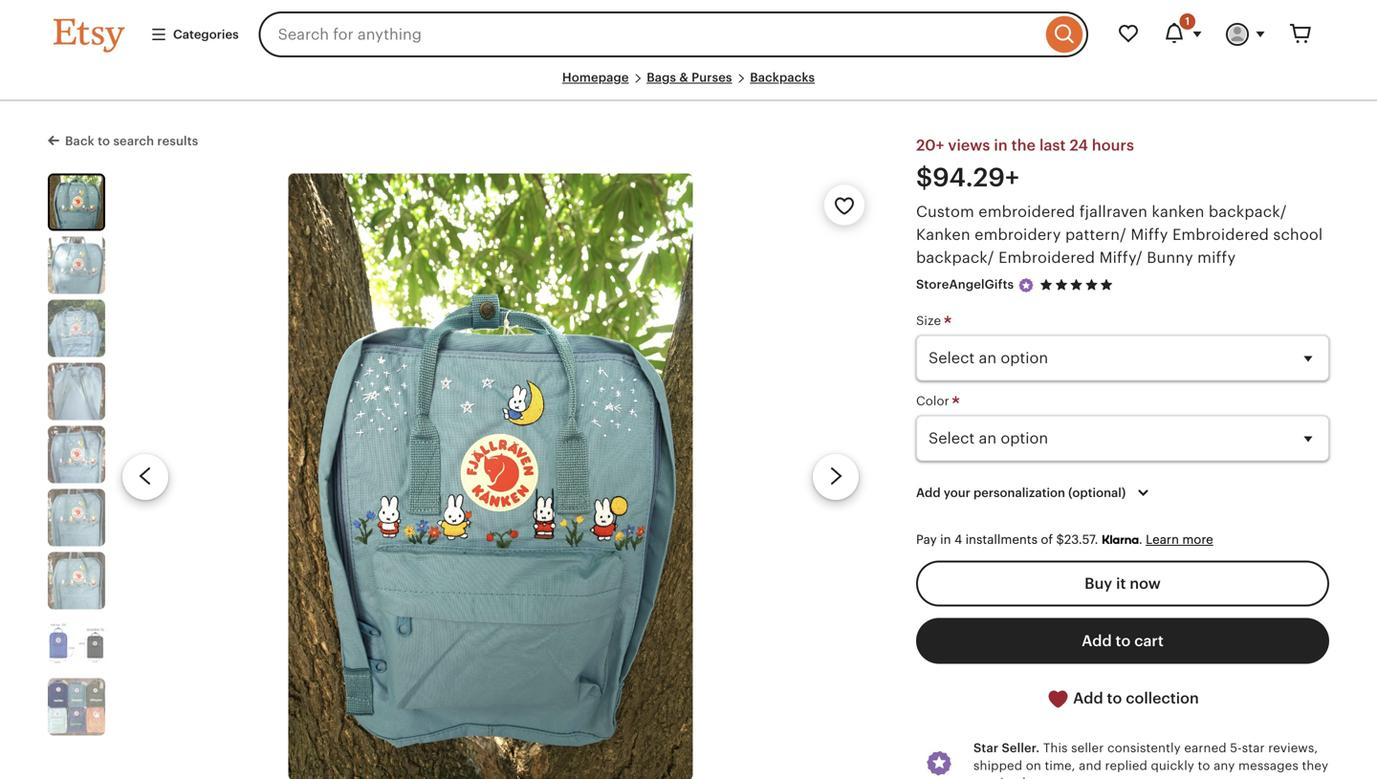 Task type: locate. For each thing, give the bounding box(es) containing it.
embroidered
[[979, 203, 1075, 220]]

categories banner
[[19, 0, 1358, 69]]

add to collection
[[1070, 690, 1199, 707]]

add for add your personalization (optional)
[[916, 486, 941, 500]]

in left the
[[994, 137, 1008, 154]]

storeangelgifts link
[[916, 278, 1014, 292]]

1 horizontal spatial embroidered
[[1173, 226, 1269, 243]]

add left cart
[[1082, 633, 1112, 650]]

1 horizontal spatial in
[[994, 137, 1008, 154]]

quickly
[[1151, 759, 1195, 773]]

and
[[1079, 759, 1102, 773]]

menu bar
[[54, 69, 1324, 102]]

backpack/ up school
[[1209, 203, 1287, 220]]

0 horizontal spatial embroidered
[[999, 249, 1095, 266]]

add up seller
[[1073, 690, 1103, 707]]

in
[[994, 137, 1008, 154], [940, 533, 951, 547]]

bags
[[647, 70, 676, 85]]

add
[[916, 486, 941, 500], [1082, 633, 1112, 650], [1073, 690, 1103, 707]]

0 horizontal spatial backpack/
[[916, 249, 994, 266]]

add inside button
[[1082, 633, 1112, 650]]

0 horizontal spatial custom embroidered fjallraven kanken backpack/ kanken image 1 image
[[50, 175, 103, 229]]

in left the 4
[[940, 533, 951, 547]]

20+
[[916, 137, 944, 154]]

it
[[1116, 575, 1126, 592]]

to down earned
[[1198, 759, 1211, 773]]

to inside button
[[1107, 690, 1122, 707]]

custom embroidered fjallraven kanken backpack/ kanken image 8 image
[[48, 615, 105, 673]]

backpacks
[[750, 70, 815, 85]]

add to collection button
[[916, 676, 1330, 723]]

custom
[[916, 203, 975, 220]]

storeangelgifts
[[916, 278, 1014, 292]]

buy it now
[[1085, 575, 1161, 592]]

to left cart
[[1116, 633, 1131, 650]]

0 vertical spatial embroidered
[[1173, 226, 1269, 243]]

bunny
[[1147, 249, 1194, 266]]

embroidered up miffy
[[1173, 226, 1269, 243]]

add inside button
[[1073, 690, 1103, 707]]

your
[[944, 486, 971, 500]]

(optional)
[[1069, 486, 1126, 500]]

custom embroidered fjallraven kanken backpack/ kanken image 9 image
[[48, 678, 105, 736]]

personalization
[[974, 486, 1066, 500]]

installments
[[966, 533, 1038, 547]]

add inside dropdown button
[[916, 486, 941, 500]]

1 vertical spatial add
[[1082, 633, 1112, 650]]

time,
[[1045, 759, 1076, 773]]

custom embroidered fjallraven kanken backpack/ kanken image 1 image
[[288, 173, 693, 780], [50, 175, 103, 229]]

add for add to cart
[[1082, 633, 1112, 650]]

star
[[1242, 741, 1265, 756]]

custom embroidered fjallraven kanken backpack/ kanken embroidery pattern/ miffy embroidered school backpack/ embroidered miffy/ bunny miffy
[[916, 203, 1323, 266]]

pay
[[916, 533, 937, 547]]

results
[[157, 134, 198, 148]]

received.
[[974, 776, 1030, 780]]

0 vertical spatial add
[[916, 486, 941, 500]]

size
[[916, 314, 945, 328]]

star seller.
[[974, 741, 1040, 756]]

miffy
[[1131, 226, 1168, 243]]

klarna
[[1102, 533, 1139, 548]]

embroidered up star_seller image
[[999, 249, 1095, 266]]

0 vertical spatial backpack/
[[1209, 203, 1287, 220]]

to right the back
[[98, 134, 110, 148]]

add left your
[[916, 486, 941, 500]]

to for search
[[98, 134, 110, 148]]

1 vertical spatial in
[[940, 533, 951, 547]]

backpack/
[[1209, 203, 1287, 220], [916, 249, 994, 266]]

embroidered
[[1173, 226, 1269, 243], [999, 249, 1095, 266]]

2 vertical spatial add
[[1073, 690, 1103, 707]]

to inside button
[[1116, 633, 1131, 650]]

0 vertical spatial in
[[994, 137, 1008, 154]]

last
[[1040, 137, 1066, 154]]

hours
[[1092, 137, 1134, 154]]

of
[[1041, 533, 1053, 547]]

learn
[[1146, 533, 1179, 547]]

None search field
[[259, 11, 1089, 57]]

views
[[948, 137, 990, 154]]

star
[[974, 741, 999, 756]]

bags & purses
[[647, 70, 732, 85]]

in inside pay in 4 installments of $23.57. klarna . learn more
[[940, 533, 951, 547]]

kanken
[[1152, 203, 1205, 220]]

categories
[[173, 27, 239, 42]]

this
[[1043, 741, 1068, 756]]

1 vertical spatial backpack/
[[916, 249, 994, 266]]

0 horizontal spatial in
[[940, 533, 951, 547]]

back to search results
[[65, 134, 198, 148]]

pattern/
[[1066, 226, 1127, 243]]

custom embroidered fjallraven kanken backpack/ kanken image 5 image
[[48, 426, 105, 483]]

$23.57.
[[1056, 533, 1098, 547]]

$94.29+
[[916, 163, 1020, 192]]

custom embroidered fjallraven kanken backpack/ kanken image 6 image
[[48, 489, 105, 546]]

to left collection
[[1107, 690, 1122, 707]]

to for collection
[[1107, 690, 1122, 707]]

24
[[1070, 137, 1088, 154]]

to
[[98, 134, 110, 148], [1116, 633, 1131, 650], [1107, 690, 1122, 707], [1198, 759, 1211, 773]]

backpack/ down the kanken
[[916, 249, 994, 266]]

star_seller image
[[1018, 277, 1035, 294]]

pay in 4 installments of $23.57. klarna . learn more
[[916, 533, 1214, 548]]



Task type: vqa. For each thing, say whether or not it's contained in the screenshot.
stocking in the left of the page
no



Task type: describe. For each thing, give the bounding box(es) containing it.
20+ views in the last 24 hours $94.29+
[[916, 137, 1134, 192]]

5-
[[1230, 741, 1242, 756]]

custom embroidered fjallraven kanken backpack/ kanken image 2 image
[[48, 237, 105, 294]]

&
[[680, 70, 689, 85]]

this seller consistently earned 5-star reviews, shipped on time, and replied quickly to any messages they received.
[[974, 741, 1329, 780]]

homepage link
[[562, 70, 629, 85]]

shipped
[[974, 759, 1023, 773]]

learn more button
[[1146, 533, 1214, 547]]

add for add to collection
[[1073, 690, 1103, 707]]

fjallraven
[[1080, 203, 1148, 220]]

buy
[[1085, 575, 1113, 592]]

custom embroidered fjallraven kanken backpack/ kanken image 3 image
[[48, 300, 105, 357]]

add to cart
[[1082, 633, 1164, 650]]

categories button
[[136, 17, 253, 52]]

homepage
[[562, 70, 629, 85]]

1 button
[[1152, 11, 1215, 57]]

more
[[1183, 533, 1214, 547]]

embroidery
[[975, 226, 1061, 243]]

earned
[[1184, 741, 1227, 756]]

add your personalization (optional) button
[[902, 473, 1169, 513]]

none search field inside categories banner
[[259, 11, 1089, 57]]

miffy
[[1198, 249, 1236, 266]]

any
[[1214, 759, 1235, 773]]

1 horizontal spatial backpack/
[[1209, 203, 1287, 220]]

bags & purses link
[[647, 70, 732, 85]]

color
[[916, 394, 953, 408]]

collection
[[1126, 690, 1199, 707]]

search
[[113, 134, 154, 148]]

1
[[1185, 15, 1190, 27]]

cart
[[1135, 633, 1164, 650]]

1 vertical spatial embroidered
[[999, 249, 1095, 266]]

1 horizontal spatial custom embroidered fjallraven kanken backpack/ kanken image 1 image
[[288, 173, 693, 780]]

custom embroidered fjallraven kanken backpack/ kanken image 4 image
[[48, 363, 105, 420]]

back to search results link
[[48, 130, 198, 150]]

school
[[1274, 226, 1323, 243]]

add to cart button
[[916, 618, 1330, 664]]

to for cart
[[1116, 633, 1131, 650]]

to inside this seller consistently earned 5-star reviews, shipped on time, and replied quickly to any messages they received.
[[1198, 759, 1211, 773]]

messages
[[1239, 759, 1299, 773]]

the
[[1012, 137, 1036, 154]]

seller.
[[1002, 741, 1040, 756]]

replied
[[1105, 759, 1148, 773]]

.
[[1139, 533, 1143, 547]]

consistently
[[1108, 741, 1181, 756]]

4
[[955, 533, 962, 547]]

purses
[[692, 70, 732, 85]]

seller
[[1071, 741, 1104, 756]]

on
[[1026, 759, 1042, 773]]

they
[[1302, 759, 1329, 773]]

now
[[1130, 575, 1161, 592]]

backpacks link
[[750, 70, 815, 85]]

menu bar containing homepage
[[54, 69, 1324, 102]]

custom embroidered fjallraven kanken backpack/ kanken image 7 image
[[48, 552, 105, 610]]

in inside 20+ views in the last 24 hours $94.29+
[[994, 137, 1008, 154]]

miffy/
[[1100, 249, 1143, 266]]

add your personalization (optional)
[[916, 486, 1126, 500]]

kanken
[[916, 226, 971, 243]]

Search for anything text field
[[259, 11, 1042, 57]]

reviews,
[[1269, 741, 1318, 756]]

back
[[65, 134, 95, 148]]

buy it now button
[[916, 561, 1330, 607]]



